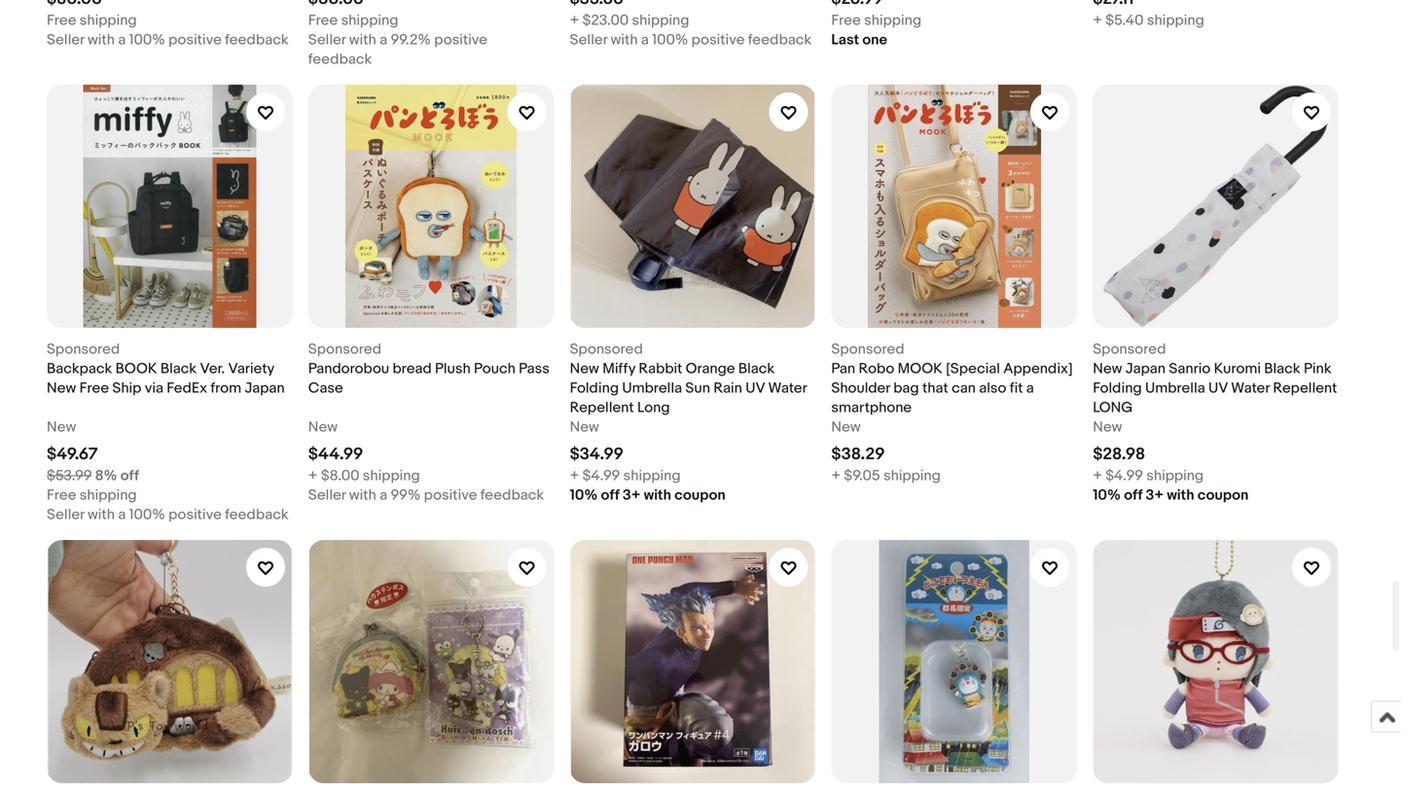Task type: vqa. For each thing, say whether or not it's contained in the screenshot.
the Family on the left top of the page
no



Task type: locate. For each thing, give the bounding box(es) containing it.
+ left $23.00 on the top left of the page
[[570, 12, 580, 29]]

previous price $53.99 8% off text field
[[47, 467, 139, 486]]

1 umbrella from the left
[[623, 380, 683, 397]]

off right 8%
[[121, 468, 139, 485]]

+ inside + $5.40 shipping text box
[[1093, 12, 1103, 29]]

+ $8.00 shipping text field
[[308, 467, 420, 486]]

0 horizontal spatial 3+
[[623, 487, 641, 504]]

with inside sponsored new miffy rabbit orange black folding umbrella sun rain uv water repellent long new $34.99 + $4.99 shipping 10% off 3+ with coupon
[[644, 487, 672, 504]]

folding down miffy
[[570, 380, 619, 397]]

coupon down + $4.99 shipping text box
[[1198, 487, 1249, 504]]

sponsored text field for $28.98
[[1093, 340, 1167, 359]]

bag
[[894, 380, 920, 397]]

100%
[[129, 31, 165, 49], [653, 31, 689, 49], [129, 506, 165, 524]]

1 sponsored text field from the left
[[47, 340, 120, 359]]

black
[[160, 360, 197, 378], [739, 360, 775, 378], [1265, 360, 1301, 378]]

black inside sponsored new miffy rabbit orange black folding umbrella sun rain uv water repellent long new $34.99 + $4.99 shipping 10% off 3+ with coupon
[[739, 360, 775, 378]]

2 horizontal spatial free shipping text field
[[832, 11, 922, 30]]

off down + $4.99 shipping text box
[[1125, 487, 1143, 504]]

2 black from the left
[[739, 360, 775, 378]]

1 horizontal spatial 10%
[[1093, 487, 1121, 504]]

1 horizontal spatial uv
[[1209, 380, 1229, 397]]

0 horizontal spatial $4.99
[[583, 468, 620, 485]]

1 black from the left
[[160, 360, 197, 378]]

black up the rain at the right of page
[[739, 360, 775, 378]]

1 horizontal spatial new text field
[[570, 418, 600, 437]]

None text field
[[308, 0, 364, 9], [1093, 0, 1135, 9], [308, 0, 364, 9], [1093, 0, 1135, 9]]

pan
[[832, 360, 856, 378]]

umbrella down sanrio
[[1146, 380, 1206, 397]]

Sponsored text field
[[47, 340, 120, 359], [308, 340, 382, 359], [832, 340, 905, 359], [1093, 340, 1167, 359]]

1 horizontal spatial new text field
[[832, 418, 861, 437]]

water right the rain at the right of page
[[769, 380, 807, 397]]

sponsored for $34.99
[[570, 341, 643, 358]]

0 horizontal spatial umbrella
[[623, 380, 683, 397]]

sponsored new miffy rabbit orange black folding umbrella sun rain uv water repellent long new $34.99 + $4.99 shipping 10% off 3+ with coupon
[[570, 341, 807, 504]]

1 horizontal spatial repellent
[[1274, 380, 1338, 397]]

3 sponsored from the left
[[570, 341, 643, 358]]

rain
[[714, 380, 743, 397]]

1 free shipping text field from the left
[[47, 11, 137, 30]]

coupon down + $4.99 shipping text field
[[675, 487, 726, 504]]

$23.00
[[583, 12, 629, 29]]

+ $5.40 shipping
[[1093, 12, 1205, 29]]

1 horizontal spatial japan
[[1126, 360, 1166, 378]]

shipping
[[80, 12, 137, 29], [341, 12, 399, 29], [632, 12, 690, 29], [865, 12, 922, 29], [1148, 12, 1205, 29], [363, 468, 420, 485], [624, 468, 681, 485], [884, 468, 941, 485], [1147, 468, 1204, 485], [80, 487, 137, 504]]

rabbit
[[639, 360, 683, 378]]

0 horizontal spatial free shipping text field
[[47, 11, 137, 30]]

1 new text field from the left
[[47, 418, 76, 437]]

$28.98 text field
[[1093, 445, 1146, 465]]

a inside new $49.67 $53.99 8% off free shipping seller with a 100% positive feedback
[[118, 506, 126, 524]]

folding
[[570, 380, 619, 397], [1093, 380, 1143, 397]]

japan left sanrio
[[1126, 360, 1166, 378]]

99.2%
[[391, 31, 431, 49]]

0 horizontal spatial off
[[121, 468, 139, 485]]

seller
[[47, 31, 84, 49], [308, 31, 346, 49], [570, 31, 608, 49], [308, 487, 346, 504], [47, 506, 84, 524]]

5 sponsored from the left
[[1093, 341, 1167, 358]]

seller inside 'new $44.99 + $8.00 shipping seller with a 99% positive feedback'
[[308, 487, 346, 504]]

shipping inside "sponsored new japan sanrio kuromi black pink folding umbrella uv water repellent long new $28.98 + $4.99 shipping 10% off 3+ with coupon"
[[1147, 468, 1204, 485]]

free shipping text field for 99.2%
[[308, 11, 399, 30]]

new text field down the long
[[1093, 418, 1123, 437]]

fedex
[[167, 380, 207, 397]]

$4.99
[[583, 468, 620, 485], [1106, 468, 1144, 485]]

1 horizontal spatial 3+
[[1146, 487, 1164, 504]]

+
[[570, 12, 580, 29], [1093, 12, 1103, 29], [308, 468, 318, 485], [570, 468, 580, 485], [832, 468, 841, 485], [1093, 468, 1103, 485]]

1 $4.99 from the left
[[583, 468, 620, 485]]

one
[[863, 31, 888, 49]]

0 horizontal spatial new text field
[[47, 418, 76, 437]]

ship
[[112, 380, 141, 397]]

folding up the long
[[1093, 380, 1143, 397]]

1 vertical spatial japan
[[245, 380, 285, 397]]

that
[[923, 380, 949, 397]]

seller with a 100% positive feedback text field for 100%
[[570, 30, 812, 50]]

4 sponsored text field from the left
[[1093, 340, 1167, 359]]

+ inside + $23.00 shipping seller with a 100% positive feedback
[[570, 12, 580, 29]]

3+
[[623, 487, 641, 504], [1146, 487, 1164, 504]]

New text field
[[47, 418, 76, 437], [832, 418, 861, 437], [1093, 418, 1123, 437]]

Free shipping text field
[[47, 486, 137, 505]]

new inside "sponsored pan robo mook [special appendix] shoulder bag that can also fit a smartphone new $38.29 + $9.05 shipping"
[[832, 419, 861, 436]]

$4.99 down $34.99 text field at the bottom left of page
[[583, 468, 620, 485]]

with inside 'new $44.99 + $8.00 shipping seller with a 99% positive feedback'
[[349, 487, 377, 504]]

0 horizontal spatial new text field
[[308, 418, 338, 437]]

1 horizontal spatial black
[[739, 360, 775, 378]]

2 umbrella from the left
[[1146, 380, 1206, 397]]

free inside free shipping seller with a 99.2% positive feedback
[[308, 12, 338, 29]]

a
[[118, 31, 126, 49], [380, 31, 388, 49], [641, 31, 649, 49], [1027, 380, 1035, 397], [380, 487, 388, 504], [118, 506, 126, 524]]

new
[[570, 360, 600, 378], [1093, 360, 1123, 378], [47, 380, 76, 397], [47, 419, 76, 436], [308, 419, 338, 436], [570, 419, 600, 436], [832, 419, 861, 436], [1093, 419, 1123, 436]]

black left pink
[[1265, 360, 1301, 378]]

2 free shipping text field from the left
[[308, 11, 399, 30]]

free
[[47, 12, 76, 29], [308, 12, 338, 29], [832, 12, 861, 29], [79, 380, 109, 397], [47, 487, 76, 504]]

sponsored text field up robo
[[832, 340, 905, 359]]

off inside sponsored new miffy rabbit orange black folding umbrella sun rain uv water repellent long new $34.99 + $4.99 shipping 10% off 3+ with coupon
[[601, 487, 620, 504]]

a inside + $23.00 shipping seller with a 100% positive feedback
[[641, 31, 649, 49]]

3 sponsored text field from the left
[[832, 340, 905, 359]]

new text field up $38.29 text box
[[832, 418, 861, 437]]

+ $4.99 shipping text field
[[1093, 467, 1204, 486]]

2 water from the left
[[1232, 380, 1270, 397]]

shipping inside 'new $44.99 + $8.00 shipping seller with a 99% positive feedback'
[[363, 468, 420, 485]]

3+ inside sponsored new miffy rabbit orange black folding umbrella sun rain uv water repellent long new $34.99 + $4.99 shipping 10% off 3+ with coupon
[[623, 487, 641, 504]]

sponsored text field for $49.67
[[47, 340, 120, 359]]

2 new text field from the left
[[570, 418, 600, 437]]

1 vertical spatial repellent
[[570, 399, 634, 417]]

new $44.99 + $8.00 shipping seller with a 99% positive feedback
[[308, 419, 544, 504]]

coupon
[[675, 487, 726, 504], [1198, 487, 1249, 504]]

1 horizontal spatial $4.99
[[1106, 468, 1144, 485]]

+ left $5.40
[[1093, 12, 1103, 29]]

new text field up $44.99 "text field" on the left bottom of page
[[308, 418, 338, 437]]

new text field up the $49.67 text box
[[47, 418, 76, 437]]

new text field up $34.99 text field at the bottom left of page
[[570, 418, 600, 437]]

1 folding from the left
[[570, 380, 619, 397]]

2 uv from the left
[[1209, 380, 1229, 397]]

0 vertical spatial repellent
[[1274, 380, 1338, 397]]

3+ down + $4.99 shipping text field
[[623, 487, 641, 504]]

uv
[[746, 380, 765, 397], [1209, 380, 1229, 397]]

a inside free shipping seller with a 100% positive feedback
[[118, 31, 126, 49]]

1 sponsored from the left
[[47, 341, 120, 358]]

japan inside the sponsored backpack book black ver. variety new free ship via fedex from japan
[[245, 380, 285, 397]]

sanrio
[[1170, 360, 1211, 378]]

$44.99
[[308, 445, 363, 465]]

sponsored up the 'pandorobou'
[[308, 341, 382, 358]]

uv right the rain at the right of page
[[746, 380, 765, 397]]

new inside 'new $44.99 + $8.00 shipping seller with a 99% positive feedback'
[[308, 419, 338, 436]]

Seller with a 99% positive feedback text field
[[308, 486, 544, 505]]

1 10% from the left
[[570, 487, 598, 504]]

0 horizontal spatial repellent
[[570, 399, 634, 417]]

+ $5.40 shipping link
[[1093, 0, 1340, 30]]

10% down $34.99
[[570, 487, 598, 504]]

$38.29
[[832, 445, 886, 465]]

10%
[[570, 487, 598, 504], [1093, 487, 1121, 504]]

free inside free shipping last one
[[832, 12, 861, 29]]

sponsored text field up the 'pandorobou'
[[308, 340, 382, 359]]

sponsored inside "sponsored pan robo mook [special appendix] shoulder bag that can also fit a smartphone new $38.29 + $9.05 shipping"
[[832, 341, 905, 358]]

$8.00
[[321, 468, 360, 485]]

sponsored up the long
[[1093, 341, 1167, 358]]

1 horizontal spatial free shipping text field
[[308, 11, 399, 30]]

shipping inside sponsored new miffy rabbit orange black folding umbrella sun rain uv water repellent long new $34.99 + $4.99 shipping 10% off 3+ with coupon
[[624, 468, 681, 485]]

[special
[[946, 360, 1001, 378]]

with
[[88, 31, 115, 49], [349, 31, 377, 49], [611, 31, 638, 49], [349, 487, 377, 504], [644, 487, 672, 504], [1168, 487, 1195, 504], [88, 506, 115, 524]]

sponsored text field up the long
[[1093, 340, 1167, 359]]

smartphone
[[832, 399, 912, 417]]

plush
[[435, 360, 471, 378]]

8%
[[95, 468, 117, 485]]

shipping inside new $49.67 $53.99 8% off free shipping seller with a 100% positive feedback
[[80, 487, 137, 504]]

sponsored
[[47, 341, 120, 358], [308, 341, 382, 358], [570, 341, 643, 358], [832, 341, 905, 358], [1093, 341, 1167, 358]]

3 black from the left
[[1265, 360, 1301, 378]]

0 horizontal spatial folding
[[570, 380, 619, 397]]

shipping inside + $23.00 shipping seller with a 100% positive feedback
[[632, 12, 690, 29]]

2 horizontal spatial off
[[1125, 487, 1143, 504]]

sponsored up robo
[[832, 341, 905, 358]]

$4.99 inside "sponsored new japan sanrio kuromi black pink folding umbrella uv water repellent long new $28.98 + $4.99 shipping 10% off 3+ with coupon"
[[1106, 468, 1144, 485]]

new down sponsored text field
[[570, 360, 600, 378]]

1 new text field from the left
[[308, 418, 338, 437]]

1 3+ from the left
[[623, 487, 641, 504]]

free shipping text field for 100%
[[47, 11, 137, 30]]

+ left '$9.05'
[[832, 468, 841, 485]]

2 horizontal spatial new text field
[[1093, 418, 1123, 437]]

umbrella
[[623, 380, 683, 397], [1146, 380, 1206, 397]]

uv down kuromi
[[1209, 380, 1229, 397]]

1 uv from the left
[[746, 380, 765, 397]]

mook
[[898, 360, 943, 378]]

a inside "sponsored pan robo mook [special appendix] shoulder bag that can also fit a smartphone new $38.29 + $9.05 shipping"
[[1027, 380, 1035, 397]]

umbrella up the long
[[623, 380, 683, 397]]

1 horizontal spatial water
[[1232, 380, 1270, 397]]

None text field
[[47, 0, 102, 9], [570, 0, 624, 9], [832, 0, 884, 9], [47, 0, 102, 9], [570, 0, 624, 9], [832, 0, 884, 9]]

new text field for $34.99
[[570, 418, 600, 437]]

2 10% from the left
[[1093, 487, 1121, 504]]

black up fedex
[[160, 360, 197, 378]]

new text field for $49.67
[[47, 418, 76, 437]]

free shipping seller with a 100% positive feedback
[[47, 12, 289, 49]]

sponsored inside "sponsored new japan sanrio kuromi black pink folding umbrella uv water repellent long new $28.98 + $4.99 shipping 10% off 3+ with coupon"
[[1093, 341, 1167, 358]]

new up $38.29 text box
[[832, 419, 861, 436]]

99%
[[391, 487, 421, 504]]

off down + $4.99 shipping text field
[[601, 487, 620, 504]]

feedback inside new $49.67 $53.99 8% off free shipping seller with a 100% positive feedback
[[225, 506, 289, 524]]

new up the $49.67 text box
[[47, 419, 76, 436]]

0 horizontal spatial japan
[[245, 380, 285, 397]]

japan
[[1126, 360, 1166, 378], [245, 380, 285, 397]]

0 horizontal spatial water
[[769, 380, 807, 397]]

positive
[[169, 31, 222, 49], [434, 31, 488, 49], [692, 31, 745, 49], [424, 487, 477, 504], [169, 506, 222, 524]]

0 horizontal spatial coupon
[[675, 487, 726, 504]]

black inside "sponsored new japan sanrio kuromi black pink folding umbrella uv water repellent long new $28.98 + $4.99 shipping 10% off 3+ with coupon"
[[1265, 360, 1301, 378]]

free shipping last one
[[832, 12, 922, 49]]

1 water from the left
[[769, 380, 807, 397]]

1 horizontal spatial folding
[[1093, 380, 1143, 397]]

2 coupon from the left
[[1198, 487, 1249, 504]]

1 horizontal spatial off
[[601, 487, 620, 504]]

sponsored text field up backpack
[[47, 340, 120, 359]]

3 new text field from the left
[[1093, 418, 1123, 437]]

shipping inside free shipping seller with a 99.2% positive feedback
[[341, 12, 399, 29]]

New text field
[[308, 418, 338, 437], [570, 418, 600, 437]]

Free shipping text field
[[47, 11, 137, 30], [308, 11, 399, 30], [832, 11, 922, 30]]

2 new text field from the left
[[832, 418, 861, 437]]

10% off 3+ with coupon text field
[[1093, 486, 1249, 505]]

0 horizontal spatial uv
[[746, 380, 765, 397]]

+ down $28.98 text box
[[1093, 468, 1103, 485]]

2 folding from the left
[[1093, 380, 1143, 397]]

kuromi
[[1215, 360, 1262, 378]]

repellent down miffy
[[570, 399, 634, 417]]

2 horizontal spatial black
[[1265, 360, 1301, 378]]

sponsored up backpack
[[47, 341, 120, 358]]

0 vertical spatial japan
[[1126, 360, 1166, 378]]

off
[[121, 468, 139, 485], [601, 487, 620, 504], [1125, 487, 1143, 504]]

2 sponsored text field from the left
[[308, 340, 382, 359]]

0 horizontal spatial 10%
[[570, 487, 598, 504]]

positive inside free shipping seller with a 100% positive feedback
[[169, 31, 222, 49]]

1 coupon from the left
[[675, 487, 726, 504]]

0 horizontal spatial black
[[160, 360, 197, 378]]

free inside free shipping seller with a 100% positive feedback
[[47, 12, 76, 29]]

$5.40
[[1106, 12, 1144, 29]]

repellent down pink
[[1274, 380, 1338, 397]]

with inside "sponsored new japan sanrio kuromi black pink folding umbrella uv water repellent long new $28.98 + $4.99 shipping 10% off 3+ with coupon"
[[1168, 487, 1195, 504]]

shipping inside "sponsored pan robo mook [special appendix] shoulder bag that can also fit a smartphone new $38.29 + $9.05 shipping"
[[884, 468, 941, 485]]

2 3+ from the left
[[1146, 487, 1164, 504]]

new text field for $44.99
[[308, 418, 338, 437]]

feedback
[[225, 31, 289, 49], [748, 31, 812, 49], [308, 51, 372, 68], [481, 487, 544, 504], [225, 506, 289, 524]]

1 horizontal spatial coupon
[[1198, 487, 1249, 504]]

repellent inside sponsored new miffy rabbit orange black folding umbrella sun rain uv water repellent long new $34.99 + $4.99 shipping 10% off 3+ with coupon
[[570, 399, 634, 417]]

10% down $28.98 text box
[[1093, 487, 1121, 504]]

uv inside "sponsored new japan sanrio kuromi black pink folding umbrella uv water repellent long new $28.98 + $4.99 shipping 10% off 3+ with coupon"
[[1209, 380, 1229, 397]]

off inside "sponsored new japan sanrio kuromi black pink folding umbrella uv water repellent long new $28.98 + $4.99 shipping 10% off 3+ with coupon"
[[1125, 487, 1143, 504]]

$4.99 down $28.98 text box
[[1106, 468, 1144, 485]]

2 $4.99 from the left
[[1106, 468, 1144, 485]]

+ $23.00 shipping seller with a 100% positive feedback
[[570, 12, 812, 49]]

feedback inside + $23.00 shipping seller with a 100% positive feedback
[[748, 31, 812, 49]]

$4.99 inside sponsored new miffy rabbit orange black folding umbrella sun rain uv water repellent long new $34.99 + $4.99 shipping 10% off 3+ with coupon
[[583, 468, 620, 485]]

new up $34.99 text field at the bottom left of page
[[570, 419, 600, 436]]

Last one text field
[[832, 30, 888, 50]]

new up $44.99 "text field" on the left bottom of page
[[308, 419, 338, 436]]

2 sponsored from the left
[[308, 341, 382, 358]]

4 sponsored from the left
[[832, 341, 905, 358]]

sponsored inside sponsored pandorobou bread plush pouch pass case
[[308, 341, 382, 358]]

repellent
[[1274, 380, 1338, 397], [570, 399, 634, 417]]

+ left $8.00
[[308, 468, 318, 485]]

sponsored text field for $44.99
[[308, 340, 382, 359]]

shipping inside free shipping seller with a 100% positive feedback
[[80, 12, 137, 29]]

water
[[769, 380, 807, 397], [1232, 380, 1270, 397]]

sponsored pan robo mook [special appendix] shoulder bag that can also fit a smartphone new $38.29 + $9.05 shipping
[[832, 341, 1073, 485]]

case
[[308, 380, 343, 397]]

umbrella inside sponsored new miffy rabbit orange black folding umbrella sun rain uv water repellent long new $34.99 + $4.99 shipping 10% off 3+ with coupon
[[623, 380, 683, 397]]

+ down $34.99
[[570, 468, 580, 485]]

sponsored inside sponsored new miffy rabbit orange black folding umbrella sun rain uv water repellent long new $34.99 + $4.99 shipping 10% off 3+ with coupon
[[570, 341, 643, 358]]

3+ inside "sponsored new japan sanrio kuromi black pink folding umbrella uv water repellent long new $28.98 + $4.99 shipping 10% off 3+ with coupon"
[[1146, 487, 1164, 504]]

1 horizontal spatial umbrella
[[1146, 380, 1206, 397]]

water down kuromi
[[1232, 380, 1270, 397]]

new down backpack
[[47, 380, 76, 397]]

3+ down + $4.99 shipping text box
[[1146, 487, 1164, 504]]

from
[[211, 380, 242, 397]]

Seller with a 100% positive feedback text field
[[47, 30, 289, 50], [570, 30, 812, 50], [47, 505, 289, 525]]

also
[[980, 380, 1007, 397]]

pandorobou
[[308, 360, 390, 378]]

japan down variety
[[245, 380, 285, 397]]

sponsored up miffy
[[570, 341, 643, 358]]



Task type: describe. For each thing, give the bounding box(es) containing it.
fit
[[1010, 380, 1024, 397]]

new inside new $49.67 $53.99 8% off free shipping seller with a 100% positive feedback
[[47, 419, 76, 436]]

$34.99 text field
[[570, 445, 624, 465]]

new text field for $28.98
[[1093, 418, 1123, 437]]

seller inside free shipping seller with a 99.2% positive feedback
[[308, 31, 346, 49]]

shoulder
[[832, 380, 891, 397]]

$53.99
[[47, 468, 92, 485]]

free for free shipping last one
[[832, 12, 861, 29]]

umbrella inside "sponsored new japan sanrio kuromi black pink folding umbrella uv water repellent long new $28.98 + $4.99 shipping 10% off 3+ with coupon"
[[1146, 380, 1206, 397]]

sponsored text field for $38.29
[[832, 340, 905, 359]]

sponsored new japan sanrio kuromi black pink folding umbrella uv water repellent long new $28.98 + $4.99 shipping 10% off 3+ with coupon
[[1093, 341, 1338, 504]]

ver.
[[200, 360, 225, 378]]

japan inside "sponsored new japan sanrio kuromi black pink folding umbrella uv water repellent long new $28.98 + $4.99 shipping 10% off 3+ with coupon"
[[1126, 360, 1166, 378]]

$9.05
[[844, 468, 881, 485]]

off inside new $49.67 $53.99 8% off free shipping seller with a 100% positive feedback
[[121, 468, 139, 485]]

new inside the sponsored backpack book black ver. variety new free ship via fedex from japan
[[47, 380, 76, 397]]

new $49.67 $53.99 8% off free shipping seller with a 100% positive feedback
[[47, 419, 289, 524]]

appendix]
[[1004, 360, 1073, 378]]

$49.67 text field
[[47, 445, 98, 465]]

sponsored pandorobou bread plush pouch pass case
[[308, 341, 550, 397]]

robo
[[859, 360, 895, 378]]

pouch
[[474, 360, 516, 378]]

new text field for $38.29
[[832, 418, 861, 437]]

seller inside free shipping seller with a 100% positive feedback
[[47, 31, 84, 49]]

+ inside sponsored new miffy rabbit orange black folding umbrella sun rain uv water repellent long new $34.99 + $4.99 shipping 10% off 3+ with coupon
[[570, 468, 580, 485]]

can
[[952, 380, 976, 397]]

10% off 3+ with coupon text field
[[570, 486, 726, 505]]

a inside free shipping seller with a 99.2% positive feedback
[[380, 31, 388, 49]]

water inside sponsored new miffy rabbit orange black folding umbrella sun rain uv water repellent long new $34.99 + $4.99 shipping 10% off 3+ with coupon
[[769, 380, 807, 397]]

a inside 'new $44.99 + $8.00 shipping seller with a 99% positive feedback'
[[380, 487, 388, 504]]

positive inside new $49.67 $53.99 8% off free shipping seller with a 100% positive feedback
[[169, 506, 222, 524]]

$34.99
[[570, 445, 624, 465]]

+ inside "sponsored new japan sanrio kuromi black pink folding umbrella uv water repellent long new $28.98 + $4.99 shipping 10% off 3+ with coupon"
[[1093, 468, 1103, 485]]

book
[[116, 360, 157, 378]]

new down the long
[[1093, 419, 1123, 436]]

folding inside "sponsored new japan sanrio kuromi black pink folding umbrella uv water repellent long new $28.98 + $4.99 shipping 10% off 3+ with coupon"
[[1093, 380, 1143, 397]]

sponsored backpack book black ver. variety new free ship via fedex from japan
[[47, 341, 285, 397]]

with inside + $23.00 shipping seller with a 100% positive feedback
[[611, 31, 638, 49]]

with inside free shipping seller with a 99.2% positive feedback
[[349, 31, 377, 49]]

black inside the sponsored backpack book black ver. variety new free ship via fedex from japan
[[160, 360, 197, 378]]

seller with a 100% positive feedback text field for positive
[[47, 30, 289, 50]]

variety
[[228, 360, 274, 378]]

with inside free shipping seller with a 100% positive feedback
[[88, 31, 115, 49]]

free for free shipping seller with a 100% positive feedback
[[47, 12, 76, 29]]

seller inside new $49.67 $53.99 8% off free shipping seller with a 100% positive feedback
[[47, 506, 84, 524]]

10% inside "sponsored new japan sanrio kuromi black pink folding umbrella uv water repellent long new $28.98 + $4.99 shipping 10% off 3+ with coupon"
[[1093, 487, 1121, 504]]

bread
[[393, 360, 432, 378]]

backpack
[[47, 360, 112, 378]]

black for new
[[739, 360, 775, 378]]

pink
[[1304, 360, 1332, 378]]

black for $28.98
[[1265, 360, 1301, 378]]

sponsored for $44.99
[[308, 341, 382, 358]]

free for free shipping seller with a 99.2% positive feedback
[[308, 12, 338, 29]]

10% inside sponsored new miffy rabbit orange black folding umbrella sun rain uv water repellent long new $34.99 + $4.99 shipping 10% off 3+ with coupon
[[570, 487, 598, 504]]

long
[[1093, 399, 1133, 417]]

+ inside 'new $44.99 + $8.00 shipping seller with a 99% positive feedback'
[[308, 468, 318, 485]]

repellent inside "sponsored new japan sanrio kuromi black pink folding umbrella uv water repellent long new $28.98 + $4.99 shipping 10% off 3+ with coupon"
[[1274, 380, 1338, 397]]

feedback inside free shipping seller with a 99.2% positive feedback
[[308, 51, 372, 68]]

orange
[[686, 360, 736, 378]]

100% inside + $23.00 shipping seller with a 100% positive feedback
[[653, 31, 689, 49]]

free inside the sponsored backpack book black ver. variety new free ship via fedex from japan
[[79, 380, 109, 397]]

100% inside free shipping seller with a 100% positive feedback
[[129, 31, 165, 49]]

water inside "sponsored new japan sanrio kuromi black pink folding umbrella uv water repellent long new $28.98 + $4.99 shipping 10% off 3+ with coupon"
[[1232, 380, 1270, 397]]

positive inside + $23.00 shipping seller with a 100% positive feedback
[[692, 31, 745, 49]]

+ $9.05 shipping text field
[[832, 467, 941, 486]]

feedback inside 'new $44.99 + $8.00 shipping seller with a 99% positive feedback'
[[481, 487, 544, 504]]

sponsored for $28.98
[[1093, 341, 1167, 358]]

miffy
[[603, 360, 636, 378]]

$49.67
[[47, 445, 98, 465]]

3 free shipping text field from the left
[[832, 11, 922, 30]]

Sponsored text field
[[570, 340, 643, 359]]

+ inside "sponsored pan robo mook [special appendix] shoulder bag that can also fit a smartphone new $38.29 + $9.05 shipping"
[[832, 468, 841, 485]]

+ $23.00 shipping text field
[[570, 11, 690, 30]]

new up the long
[[1093, 360, 1123, 378]]

+ $5.40 shipping text field
[[1093, 11, 1205, 30]]

free shipping seller with a 99.2% positive feedback
[[308, 12, 491, 68]]

sponsored inside the sponsored backpack book black ver. variety new free ship via fedex from japan
[[47, 341, 120, 358]]

via
[[145, 380, 163, 397]]

seller inside + $23.00 shipping seller with a 100% positive feedback
[[570, 31, 608, 49]]

coupon inside "sponsored new japan sanrio kuromi black pink folding umbrella uv water repellent long new $28.98 + $4.99 shipping 10% off 3+ with coupon"
[[1198, 487, 1249, 504]]

uv inside sponsored new miffy rabbit orange black folding umbrella sun rain uv water repellent long new $34.99 + $4.99 shipping 10% off 3+ with coupon
[[746, 380, 765, 397]]

shipping inside text box
[[1148, 12, 1205, 29]]

folding inside sponsored new miffy rabbit orange black folding umbrella sun rain uv water repellent long new $34.99 + $4.99 shipping 10% off 3+ with coupon
[[570, 380, 619, 397]]

+ $4.99 shipping text field
[[570, 467, 681, 486]]

$38.29 text field
[[832, 445, 886, 465]]

long
[[638, 399, 670, 417]]

pass
[[519, 360, 550, 378]]

sun
[[686, 380, 711, 397]]

coupon inside sponsored new miffy rabbit orange black folding umbrella sun rain uv water repellent long new $34.99 + $4.99 shipping 10% off 3+ with coupon
[[675, 487, 726, 504]]

$28.98
[[1093, 445, 1146, 465]]

free inside new $49.67 $53.99 8% off free shipping seller with a 100% positive feedback
[[47, 487, 76, 504]]

with inside new $49.67 $53.99 8% off free shipping seller with a 100% positive feedback
[[88, 506, 115, 524]]

100% inside new $49.67 $53.99 8% off free shipping seller with a 100% positive feedback
[[129, 506, 165, 524]]

feedback inside free shipping seller with a 100% positive feedback
[[225, 31, 289, 49]]

$44.99 text field
[[308, 445, 363, 465]]

positive inside 'new $44.99 + $8.00 shipping seller with a 99% positive feedback'
[[424, 487, 477, 504]]

positive inside free shipping seller with a 99.2% positive feedback
[[434, 31, 488, 49]]

shipping inside free shipping last one
[[865, 12, 922, 29]]

last
[[832, 31, 860, 49]]

Seller with a 99.2% positive feedback text field
[[308, 30, 555, 69]]



